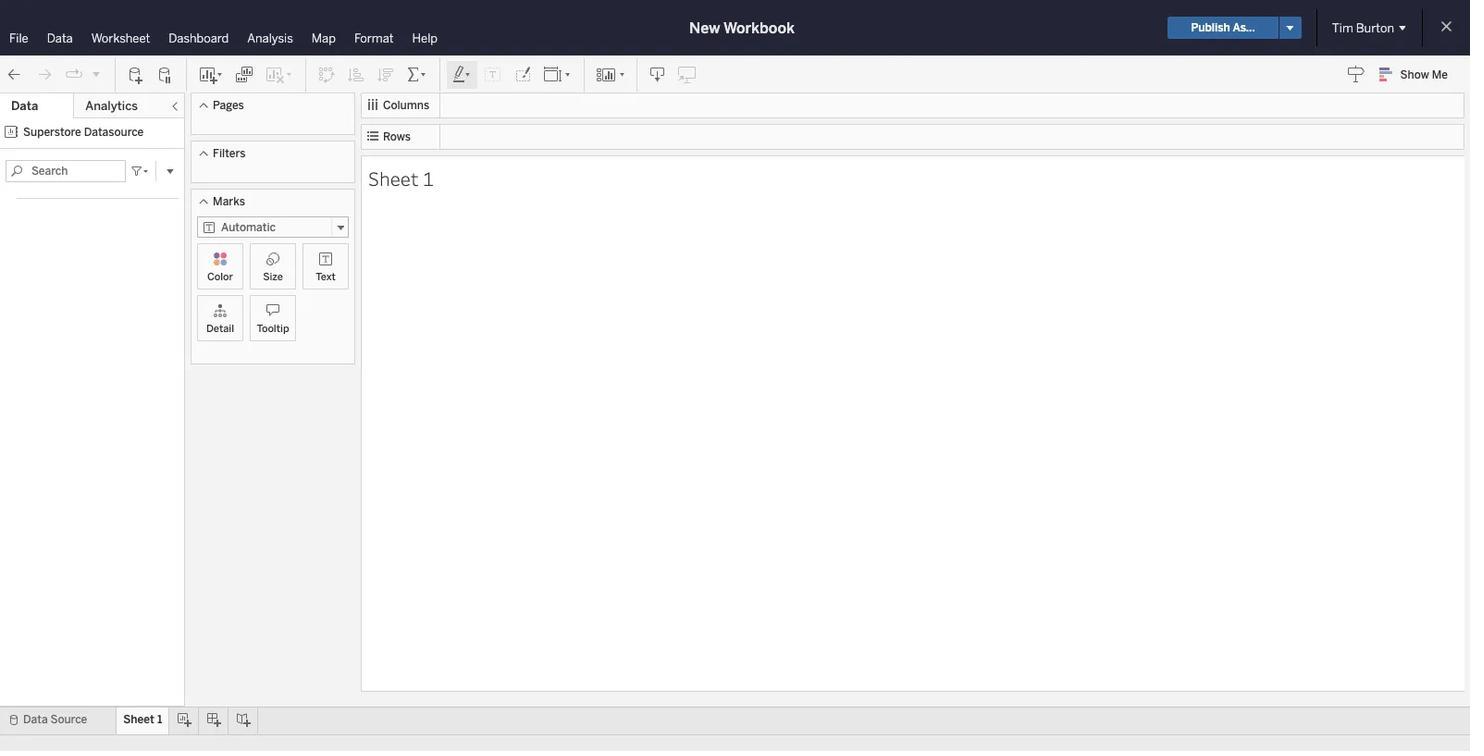 Task type: vqa. For each thing, say whether or not it's contained in the screenshot.
by text only_f5he34f image in Settings Link
no



Task type: describe. For each thing, give the bounding box(es) containing it.
Search text field
[[6, 160, 126, 182]]

text
[[316, 271, 336, 283]]

tim
[[1332, 21, 1353, 35]]

workbook
[[723, 19, 795, 37]]

show me
[[1400, 68, 1448, 81]]

data guide image
[[1347, 65, 1365, 83]]

format
[[354, 31, 394, 45]]

dashboard
[[169, 31, 229, 45]]

marks
[[213, 195, 245, 208]]

detail
[[206, 323, 234, 335]]

superstore datasource
[[23, 126, 144, 139]]

file
[[9, 31, 28, 45]]

1 vertical spatial data
[[11, 99, 38, 113]]

swap rows and columns image
[[317, 65, 336, 84]]

0 vertical spatial data
[[47, 31, 73, 45]]

size
[[263, 271, 283, 283]]

format workbook image
[[513, 65, 532, 84]]

fit image
[[543, 65, 573, 84]]

undo image
[[6, 65, 24, 84]]

new worksheet image
[[198, 65, 224, 84]]

analytics
[[85, 99, 138, 113]]

replay animation image
[[91, 68, 102, 79]]

analysis
[[247, 31, 293, 45]]

tooltip
[[257, 323, 289, 335]]

publish as...
[[1191, 21, 1255, 34]]

redo image
[[35, 65, 54, 84]]

columns
[[383, 99, 429, 112]]

rows
[[383, 130, 411, 143]]

show me button
[[1371, 60, 1465, 89]]

pages
[[213, 99, 244, 112]]

show
[[1400, 68, 1429, 81]]

duplicate image
[[235, 65, 253, 84]]

highlight image
[[451, 65, 473, 84]]

show/hide cards image
[[596, 65, 625, 84]]



Task type: locate. For each thing, give the bounding box(es) containing it.
2 vertical spatial data
[[23, 713, 48, 726]]

0 horizontal spatial 1
[[157, 713, 162, 726]]

data up replay animation image
[[47, 31, 73, 45]]

sheet right "source"
[[123, 713, 154, 726]]

map
[[312, 31, 336, 45]]

burton
[[1356, 21, 1394, 35]]

to use edit in desktop, save the workbook outside of personal space image
[[678, 65, 697, 84]]

clear sheet image
[[265, 65, 294, 84]]

data
[[47, 31, 73, 45], [11, 99, 38, 113], [23, 713, 48, 726]]

publish
[[1191, 21, 1230, 34]]

replay animation image
[[65, 65, 83, 84]]

sheet down rows on the left top
[[368, 165, 419, 191]]

data left "source"
[[23, 713, 48, 726]]

download image
[[649, 65, 667, 84]]

1 vertical spatial sheet 1
[[123, 713, 162, 726]]

as...
[[1233, 21, 1255, 34]]

1 down 'columns'
[[423, 165, 434, 191]]

datasource
[[84, 126, 144, 139]]

sheet
[[368, 165, 419, 191], [123, 713, 154, 726]]

totals image
[[406, 65, 428, 84]]

tim burton
[[1332, 21, 1394, 35]]

1 horizontal spatial 1
[[423, 165, 434, 191]]

sort descending image
[[377, 65, 395, 84]]

color
[[207, 271, 233, 283]]

data source
[[23, 713, 87, 726]]

0 vertical spatial 1
[[423, 165, 434, 191]]

0 horizontal spatial sheet
[[123, 713, 154, 726]]

1 right "source"
[[157, 713, 162, 726]]

0 vertical spatial sheet
[[368, 165, 419, 191]]

new workbook
[[689, 19, 795, 37]]

1 vertical spatial sheet
[[123, 713, 154, 726]]

collapse image
[[169, 101, 180, 112]]

sheet 1 down rows on the left top
[[368, 165, 434, 191]]

show labels image
[[484, 65, 502, 84]]

1 horizontal spatial sheet
[[368, 165, 419, 191]]

1 horizontal spatial sheet 1
[[368, 165, 434, 191]]

data down undo image
[[11, 99, 38, 113]]

help
[[412, 31, 438, 45]]

0 horizontal spatial sheet 1
[[123, 713, 162, 726]]

me
[[1432, 68, 1448, 81]]

new data source image
[[127, 65, 145, 84]]

filters
[[213, 147, 245, 160]]

0 vertical spatial sheet 1
[[368, 165, 434, 191]]

source
[[50, 713, 87, 726]]

pause auto updates image
[[156, 65, 175, 84]]

sheet 1 right "source"
[[123, 713, 162, 726]]

superstore
[[23, 126, 81, 139]]

publish as... button
[[1168, 17, 1278, 39]]

1
[[423, 165, 434, 191], [157, 713, 162, 726]]

1 vertical spatial 1
[[157, 713, 162, 726]]

new
[[689, 19, 720, 37]]

sheet 1
[[368, 165, 434, 191], [123, 713, 162, 726]]

worksheet
[[91, 31, 150, 45]]

sort ascending image
[[347, 65, 365, 84]]



